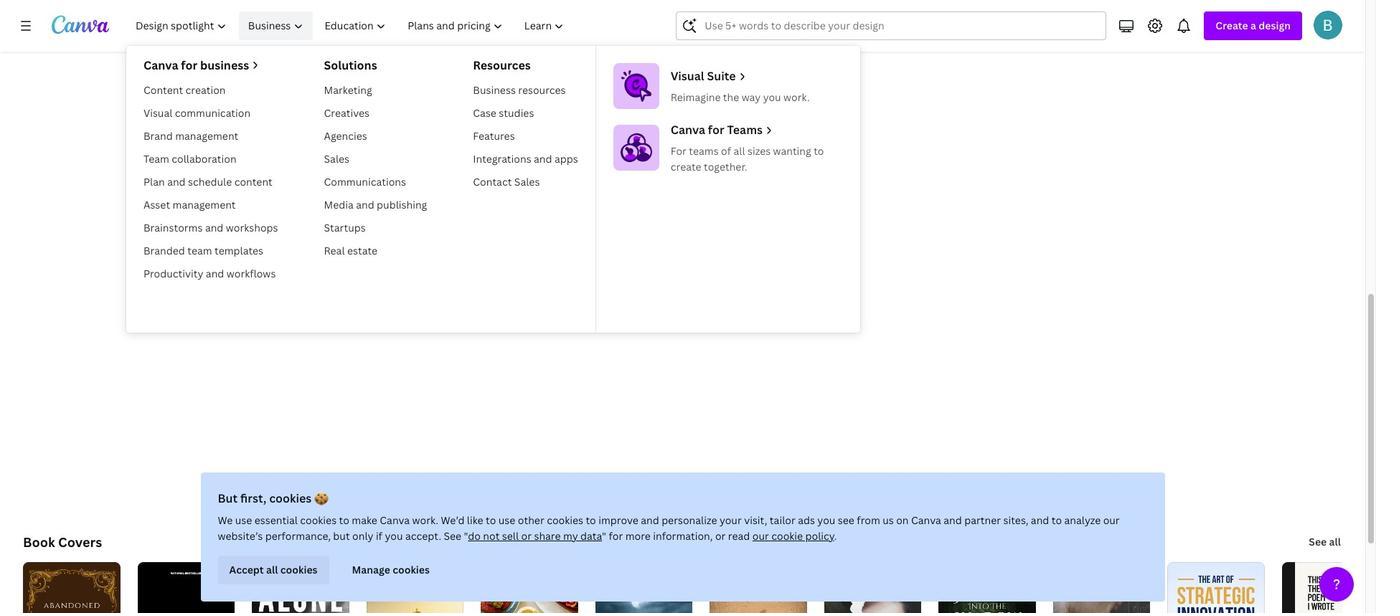 Task type: describe. For each thing, give the bounding box(es) containing it.
0 vertical spatial sales
[[324, 152, 350, 166]]

communications
[[324, 175, 406, 189]]

marketing
[[324, 83, 372, 97]]

and right plan
[[167, 175, 186, 189]]

templates
[[215, 244, 263, 258]]

communication
[[175, 106, 251, 120]]

creatives link
[[318, 102, 433, 125]]

Search search field
[[705, 12, 1078, 39]]

and right sites,
[[1031, 514, 1050, 528]]

a
[[1251, 19, 1257, 32]]

performance,
[[265, 530, 331, 543]]

cookie
[[772, 530, 803, 543]]

do not sell or share my data link
[[468, 530, 602, 543]]

branded
[[144, 244, 185, 258]]

integrations
[[473, 152, 532, 166]]

your
[[720, 514, 742, 528]]

cookies up "essential"
[[269, 491, 312, 507]]

share
[[534, 530, 561, 543]]

do not sell or share my data " for more information, or read our cookie policy .
[[468, 530, 837, 543]]

and left apps
[[534, 152, 552, 166]]

data
[[581, 530, 602, 543]]

apps
[[555, 152, 578, 166]]

book covers link
[[23, 534, 102, 551]]

workshops
[[226, 221, 278, 235]]

see
[[838, 514, 855, 528]]

and left partner
[[944, 514, 962, 528]]

suite
[[707, 68, 736, 84]]

we
[[218, 514, 233, 528]]

visual communication
[[144, 106, 251, 120]]

integrations and apps
[[473, 152, 578, 166]]

only
[[352, 530, 374, 543]]

1 or from the left
[[521, 530, 532, 543]]

integrations and apps link
[[467, 148, 584, 171]]

branded team templates link
[[138, 240, 284, 263]]

tailor
[[770, 514, 796, 528]]

productivity and workflows link
[[138, 263, 284, 286]]

the
[[723, 90, 740, 104]]

canva for business link
[[144, 57, 278, 73]]

asset management
[[144, 198, 236, 212]]

collaboration
[[172, 152, 237, 166]]

asset
[[144, 198, 170, 212]]

ads
[[798, 514, 815, 528]]

solutions
[[324, 57, 377, 73]]

schedule
[[188, 175, 232, 189]]

create
[[1216, 19, 1249, 32]]

brand management
[[144, 129, 238, 143]]

real estate
[[324, 244, 378, 258]]

canva for teams
[[671, 122, 763, 138]]

improve
[[599, 514, 639, 528]]

cookies inside button
[[393, 563, 430, 577]]

brad klo image
[[1314, 11, 1343, 39]]

content creation link
[[138, 79, 284, 102]]

contact sales
[[473, 175, 540, 189]]

all inside for teams of all sizes wanting to create together.
[[734, 144, 745, 158]]

first,
[[240, 491, 267, 507]]

resources
[[473, 57, 531, 73]]

work. inside we use essential cookies to make canva work. we'd like to use other cookies to improve and personalize your visit, tailor ads you see from us on canva and partner sites, and to analyze our website's performance, but only if you accept. see "
[[412, 514, 439, 528]]

wanting
[[773, 144, 812, 158]]

for for teams
[[708, 122, 725, 138]]

make
[[352, 514, 377, 528]]

1 use from the left
[[235, 514, 252, 528]]

cookies inside button
[[281, 563, 318, 577]]

brainstorms
[[144, 221, 203, 235]]

2 vertical spatial you
[[385, 530, 403, 543]]

reimagine
[[671, 90, 721, 104]]

productivity
[[144, 267, 203, 281]]

we'd
[[441, 514, 465, 528]]

accept all cookies button
[[218, 556, 329, 585]]

brainstorms and workshops
[[144, 221, 278, 235]]

business button
[[239, 11, 313, 40]]

way
[[742, 90, 761, 104]]

analyze
[[1065, 514, 1101, 528]]

accept all cookies
[[229, 563, 318, 577]]

see inside we use essential cookies to make canva work. we'd like to use other cookies to improve and personalize your visit, tailor ads you see from us on canva and partner sites, and to analyze our website's performance, but only if you accept. see "
[[444, 530, 462, 543]]

" inside we use essential cookies to make canva work. we'd like to use other cookies to improve and personalize your visit, tailor ads you see from us on canva and partner sites, and to analyze our website's performance, but only if you accept. see "
[[464, 530, 468, 543]]

visual suite
[[671, 68, 736, 84]]

plan
[[144, 175, 165, 189]]

work. inside business menu
[[784, 90, 810, 104]]

case studies
[[473, 106, 534, 120]]

you inside business menu
[[763, 90, 781, 104]]

case studies link
[[467, 102, 584, 125]]

cookies down 🍪
[[300, 514, 337, 528]]

business resources link
[[467, 79, 584, 102]]

sales link
[[318, 148, 433, 171]]

canva up for
[[671, 122, 706, 138]]

content
[[144, 83, 183, 97]]

and down asset management link at the left of page
[[205, 221, 224, 235]]

business for business resources
[[473, 83, 516, 97]]

canva right on
[[912, 514, 942, 528]]

see inside see all link
[[1309, 535, 1327, 549]]

see all
[[1309, 535, 1342, 549]]

team collaboration link
[[138, 148, 284, 171]]



Task type: vqa. For each thing, say whether or not it's contained in the screenshot.
schedule
yes



Task type: locate. For each thing, give the bounding box(es) containing it.
visual up reimagine
[[671, 68, 705, 84]]

plan and schedule content link
[[138, 171, 284, 194]]

0 vertical spatial visual
[[671, 68, 705, 84]]

use up the website's
[[235, 514, 252, 528]]

our cookie policy link
[[753, 530, 835, 543]]

case
[[473, 106, 497, 120]]

contact sales link
[[467, 171, 584, 194]]

0 vertical spatial you
[[763, 90, 781, 104]]

0 vertical spatial for
[[181, 57, 198, 73]]

0 horizontal spatial all
[[266, 563, 278, 577]]

studies
[[499, 106, 534, 120]]

but first, cookies 🍪
[[218, 491, 329, 507]]

canva up content
[[144, 57, 178, 73]]

2 or from the left
[[716, 530, 726, 543]]

to inside for teams of all sizes wanting to create together.
[[814, 144, 824, 158]]

agencies link
[[318, 125, 433, 148]]

for up content creation
[[181, 57, 198, 73]]

1 horizontal spatial or
[[716, 530, 726, 543]]

all
[[734, 144, 745, 158], [1330, 535, 1342, 549], [266, 563, 278, 577]]

more
[[626, 530, 651, 543]]

"
[[464, 530, 468, 543], [602, 530, 607, 543]]

management down visual communication link on the left
[[175, 129, 238, 143]]

visual for visual suite
[[671, 68, 705, 84]]

you right way on the right of the page
[[763, 90, 781, 104]]

work. up 'accept.' on the left bottom of page
[[412, 514, 439, 528]]

2 horizontal spatial for
[[708, 122, 725, 138]]

0 horizontal spatial work.
[[412, 514, 439, 528]]

0 horizontal spatial sales
[[324, 152, 350, 166]]

see
[[444, 530, 462, 543], [1309, 535, 1327, 549]]

you
[[763, 90, 781, 104], [818, 514, 836, 528], [385, 530, 403, 543]]

0 vertical spatial business
[[248, 19, 291, 32]]

1 horizontal spatial see
[[1309, 535, 1327, 549]]

0 vertical spatial work.
[[784, 90, 810, 104]]

management for brand management
[[175, 129, 238, 143]]

1 horizontal spatial all
[[734, 144, 745, 158]]

1 horizontal spatial use
[[499, 514, 516, 528]]

media
[[324, 198, 354, 212]]

for up of
[[708, 122, 725, 138]]

communications link
[[318, 171, 433, 194]]

0 horizontal spatial use
[[235, 514, 252, 528]]

0 vertical spatial all
[[734, 144, 745, 158]]

1 vertical spatial visual
[[144, 106, 173, 120]]

1 vertical spatial management
[[173, 198, 236, 212]]

team collaboration
[[144, 152, 237, 166]]

1 vertical spatial work.
[[412, 514, 439, 528]]

not
[[483, 530, 500, 543]]

startups
[[324, 221, 366, 235]]

0 horizontal spatial you
[[385, 530, 403, 543]]

to right wanting
[[814, 144, 824, 158]]

or left read
[[716, 530, 726, 543]]

0 horizontal spatial business
[[248, 19, 291, 32]]

for for business
[[181, 57, 198, 73]]

to left analyze
[[1052, 514, 1062, 528]]

to up 'but'
[[339, 514, 349, 528]]

business for business
[[248, 19, 291, 32]]

brand management link
[[138, 125, 284, 148]]

canva up the if
[[380, 514, 410, 528]]

team
[[188, 244, 212, 258]]

branded team templates
[[144, 244, 263, 258]]

0 horizontal spatial for
[[181, 57, 198, 73]]

our right analyze
[[1104, 514, 1120, 528]]

of
[[721, 144, 731, 158]]

accept
[[229, 563, 264, 577]]

1 vertical spatial all
[[1330, 535, 1342, 549]]

our down visit,
[[753, 530, 769, 543]]

you right the if
[[385, 530, 403, 543]]

and down communications at top
[[356, 198, 374, 212]]

and
[[534, 152, 552, 166], [167, 175, 186, 189], [356, 198, 374, 212], [205, 221, 224, 235], [206, 267, 224, 281], [641, 514, 659, 528], [944, 514, 962, 528], [1031, 514, 1050, 528]]

business inside menu
[[473, 83, 516, 97]]

team
[[144, 152, 169, 166]]

all inside button
[[266, 563, 278, 577]]

content creation
[[144, 83, 226, 97]]

for inside but first, cookies 🍪 dialog
[[609, 530, 623, 543]]

to right like
[[486, 514, 496, 528]]

create
[[671, 160, 702, 174]]

canva for business
[[144, 57, 249, 73]]

sales down integrations and apps link
[[515, 175, 540, 189]]

on
[[897, 514, 909, 528]]

book covers
[[23, 534, 102, 551]]

and up the do not sell or share my data " for more information, or read our cookie policy .
[[641, 514, 659, 528]]

agencies
[[324, 129, 367, 143]]

" down improve
[[602, 530, 607, 543]]

visual for visual communication
[[144, 106, 173, 120]]

2 vertical spatial for
[[609, 530, 623, 543]]

use
[[235, 514, 252, 528], [499, 514, 516, 528]]

my
[[563, 530, 578, 543]]

we use essential cookies to make canva work. we'd like to use other cookies to improve and personalize your visit, tailor ads you see from us on canva and partner sites, and to analyze our website's performance, but only if you accept. see "
[[218, 514, 1120, 543]]

2 horizontal spatial you
[[818, 514, 836, 528]]

asset management link
[[138, 194, 284, 217]]

marketing link
[[318, 79, 433, 102]]

plan and schedule content
[[144, 175, 273, 189]]

0 horizontal spatial see
[[444, 530, 462, 543]]

cookies down 'accept.' on the left bottom of page
[[393, 563, 430, 577]]

1 " from the left
[[464, 530, 468, 543]]

media and publishing link
[[318, 194, 433, 217]]

1 horizontal spatial our
[[1104, 514, 1120, 528]]

1 horizontal spatial business
[[473, 83, 516, 97]]

for teams of all sizes wanting to create together.
[[671, 144, 824, 174]]

1 vertical spatial business
[[473, 83, 516, 97]]

together.
[[704, 160, 748, 174]]

brainstorms and workshops link
[[138, 217, 284, 240]]

content
[[234, 175, 273, 189]]

0 vertical spatial management
[[175, 129, 238, 143]]

0 horizontal spatial our
[[753, 530, 769, 543]]

1 vertical spatial our
[[753, 530, 769, 543]]

use up sell
[[499, 514, 516, 528]]

or right sell
[[521, 530, 532, 543]]

all for see all
[[1330, 535, 1342, 549]]

visual up brand
[[144, 106, 173, 120]]

2 horizontal spatial all
[[1330, 535, 1342, 549]]

information,
[[653, 530, 713, 543]]

creation
[[186, 83, 226, 97]]

1 horizontal spatial "
[[602, 530, 607, 543]]

2 vertical spatial all
[[266, 563, 278, 577]]

1 vertical spatial you
[[818, 514, 836, 528]]

management for asset management
[[173, 198, 236, 212]]

to
[[814, 144, 824, 158], [339, 514, 349, 528], [486, 514, 496, 528], [586, 514, 596, 528], [1052, 514, 1062, 528]]

0 vertical spatial our
[[1104, 514, 1120, 528]]

🍪
[[314, 491, 329, 507]]

other
[[518, 514, 545, 528]]

work. right way on the right of the page
[[784, 90, 810, 104]]

estate
[[347, 244, 378, 258]]

management down plan and schedule content
[[173, 198, 236, 212]]

all for accept all cookies
[[266, 563, 278, 577]]

0 horizontal spatial "
[[464, 530, 468, 543]]

if
[[376, 530, 383, 543]]

workflows
[[227, 267, 276, 281]]

cookies up my at the bottom of page
[[547, 514, 584, 528]]

0 horizontal spatial visual
[[144, 106, 173, 120]]

manage
[[352, 563, 390, 577]]

or
[[521, 530, 532, 543], [716, 530, 726, 543]]

covers
[[58, 534, 102, 551]]

1 horizontal spatial for
[[609, 530, 623, 543]]

sales
[[324, 152, 350, 166], [515, 175, 540, 189]]

1 horizontal spatial sales
[[515, 175, 540, 189]]

1 horizontal spatial visual
[[671, 68, 705, 84]]

book
[[23, 534, 55, 551]]

our inside we use essential cookies to make canva work. we'd like to use other cookies to improve and personalize your visit, tailor ads you see from us on canva and partner sites, and to analyze our website's performance, but only if you accept. see "
[[1104, 514, 1120, 528]]

to up data
[[586, 514, 596, 528]]

partner
[[965, 514, 1001, 528]]

business
[[200, 57, 249, 73]]

management
[[175, 129, 238, 143], [173, 198, 236, 212]]

business up the business on the left of page
[[248, 19, 291, 32]]

media and publishing
[[324, 198, 427, 212]]

business up case studies
[[473, 83, 516, 97]]

real
[[324, 244, 345, 258]]

business resources
[[473, 83, 566, 97]]

contact
[[473, 175, 512, 189]]

sales down agencies
[[324, 152, 350, 166]]

1 horizontal spatial you
[[763, 90, 781, 104]]

features link
[[467, 125, 584, 148]]

for down improve
[[609, 530, 623, 543]]

2 use from the left
[[499, 514, 516, 528]]

cookies down performance,
[[281, 563, 318, 577]]

1 horizontal spatial work.
[[784, 90, 810, 104]]

2 " from the left
[[602, 530, 607, 543]]

and down branded team templates link
[[206, 267, 224, 281]]

top level navigation element
[[126, 11, 860, 333]]

but
[[333, 530, 350, 543]]

" down like
[[464, 530, 468, 543]]

business menu
[[126, 46, 860, 333]]

0 horizontal spatial or
[[521, 530, 532, 543]]

1 vertical spatial sales
[[515, 175, 540, 189]]

essential
[[255, 514, 298, 528]]

see all link
[[1308, 528, 1343, 557]]

but first, cookies 🍪 dialog
[[201, 473, 1165, 602]]

business inside dropdown button
[[248, 19, 291, 32]]

do
[[468, 530, 481, 543]]

sites,
[[1004, 514, 1029, 528]]

None search field
[[676, 11, 1107, 40]]

create a design
[[1216, 19, 1291, 32]]

resources
[[518, 83, 566, 97]]

1 vertical spatial for
[[708, 122, 725, 138]]

.
[[835, 530, 837, 543]]

you up policy
[[818, 514, 836, 528]]



